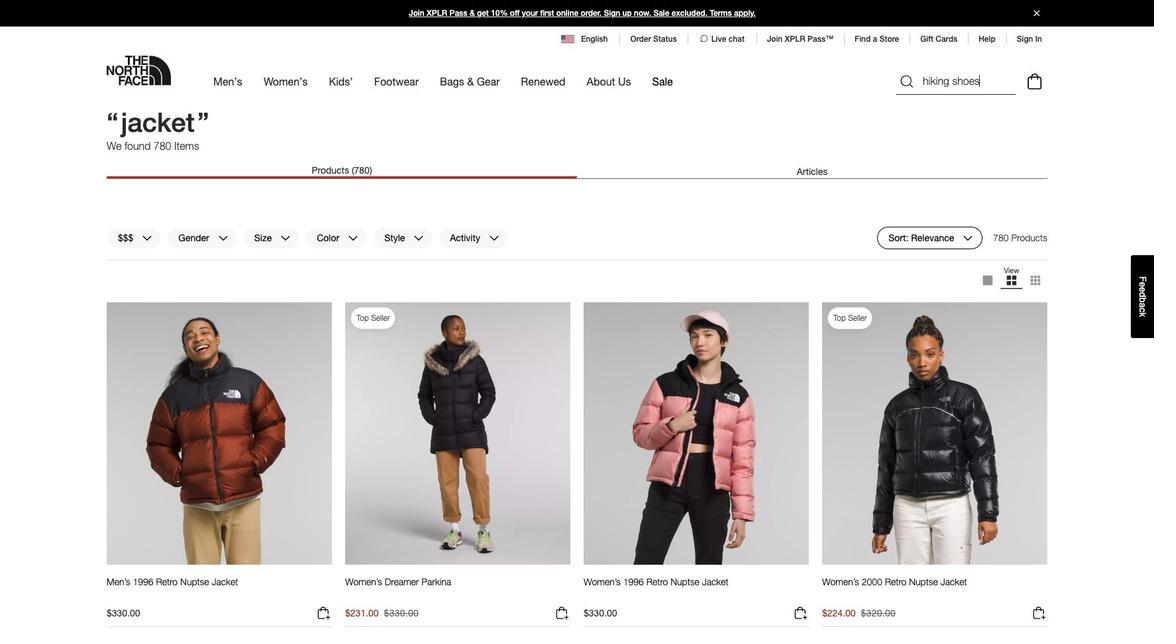 Task type: describe. For each thing, give the bounding box(es) containing it.
search all image
[[900, 73, 915, 89]]

women's 2000 retro nuptse jacket image
[[823, 302, 1048, 565]]

Search search field
[[897, 68, 1016, 95]]



Task type: locate. For each thing, give the bounding box(es) containing it.
tab list
[[107, 164, 1048, 179]]

list box
[[976, 266, 1048, 295]]

status
[[994, 227, 1048, 249]]

close image
[[1029, 10, 1046, 16]]

men's 1996 retro nuptse jacket image
[[107, 302, 332, 565]]

the north face home page image
[[107, 56, 171, 86]]

women's 1996 retro nuptse jacket image
[[584, 302, 809, 565]]

view cart image
[[1025, 71, 1046, 91]]

women's dreamer parkina image
[[345, 302, 571, 565]]



Task type: vqa. For each thing, say whether or not it's contained in the screenshot.
password field
no



